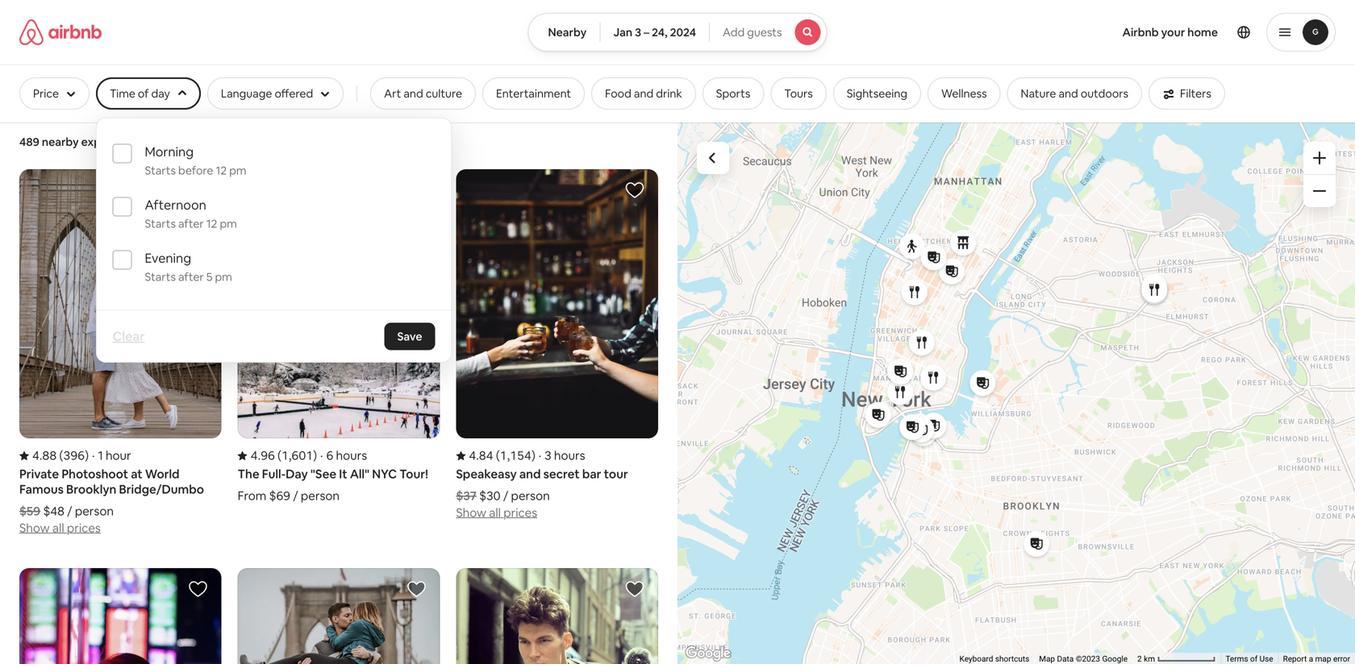 Task type: locate. For each thing, give the bounding box(es) containing it.
and down (1,154)
[[519, 467, 541, 483]]

$37
[[456, 489, 477, 504]]

None search field
[[528, 13, 827, 52]]

1 starts from the top
[[145, 163, 176, 178]]

show all prices button inside speakeasy and secret bar tour group
[[456, 504, 537, 521]]

pm inside morning starts before 12 pm
[[229, 163, 247, 178]]

pm up evening starts after 5 pm
[[220, 217, 237, 231]]

google map
showing 20 experiences. region
[[678, 123, 1355, 665]]

show all prices button inside private photoshoot at world famous brooklyn bridge/dumbo group
[[19, 520, 101, 537]]

food
[[605, 86, 632, 101]]

starts for afternoon
[[145, 217, 176, 231]]

of
[[138, 86, 149, 101], [1250, 655, 1258, 664]]

jan 3 – 24, 2024 button
[[600, 13, 710, 52]]

1 horizontal spatial prices
[[504, 506, 537, 521]]

hours inside speakeasy and secret bar tour group
[[554, 448, 585, 464]]

(396)
[[59, 448, 89, 464]]

· for · 3 hours
[[539, 448, 541, 464]]

filters button
[[1149, 77, 1225, 110]]

of left use
[[1250, 655, 1258, 664]]

secret
[[543, 467, 580, 483]]

starts down 'evening'
[[145, 270, 176, 284]]

hours
[[336, 448, 367, 464], [554, 448, 585, 464]]

0 horizontal spatial show
[[19, 521, 50, 537]]

hours inside the full-day "see it all" nyc tour! group
[[336, 448, 367, 464]]

outdoors
[[1081, 86, 1129, 101]]

show down $59
[[19, 521, 50, 537]]

nearby
[[42, 135, 79, 149]]

starts for morning
[[145, 163, 176, 178]]

pm for evening
[[215, 270, 232, 284]]

/ right $48
[[67, 504, 72, 520]]

0 horizontal spatial ·
[[92, 448, 95, 464]]

food and drink
[[605, 86, 682, 101]]

2 horizontal spatial /
[[503, 489, 508, 504]]

12
[[216, 163, 227, 178], [206, 217, 217, 231]]

3 inside jan 3 – 24, 2024 button
[[635, 25, 641, 40]]

1 horizontal spatial /
[[293, 489, 298, 504]]

after
[[178, 217, 204, 231], [178, 270, 204, 284]]

all
[[489, 506, 501, 521], [52, 521, 64, 537]]

after left 5
[[178, 270, 204, 284]]

3 inside speakeasy and secret bar tour group
[[545, 448, 552, 464]]

0 horizontal spatial /
[[67, 504, 72, 520]]

hours for · 3 hours
[[554, 448, 585, 464]]

starts down afternoon
[[145, 217, 176, 231]]

2 vertical spatial starts
[[145, 270, 176, 284]]

google
[[1102, 655, 1128, 664]]

prices down brooklyn
[[67, 521, 101, 537]]

1 horizontal spatial of
[[1250, 655, 1258, 664]]

and
[[404, 86, 423, 101], [634, 86, 654, 101], [1059, 86, 1078, 101], [519, 467, 541, 483]]

it
[[339, 467, 347, 483]]

and inside food and drink button
[[634, 86, 654, 101]]

and for food
[[634, 86, 654, 101]]

nyc
[[372, 467, 397, 483]]

person inside private photoshoot at world famous brooklyn bridge/dumbo $59 $48 / person show all prices
[[75, 504, 114, 520]]

2 starts from the top
[[145, 217, 176, 231]]

Wellness button
[[928, 77, 1001, 110]]

jan
[[614, 25, 633, 40]]

all down $48
[[52, 521, 64, 537]]

0 horizontal spatial of
[[138, 86, 149, 101]]

1 horizontal spatial hours
[[554, 448, 585, 464]]

1 vertical spatial starts
[[145, 217, 176, 231]]

4.84
[[469, 448, 493, 464]]

–
[[644, 25, 649, 40]]

terms of use link
[[1226, 655, 1274, 664]]

nature
[[1021, 86, 1056, 101]]

3
[[635, 25, 641, 40], [545, 448, 552, 464]]

1 hours from the left
[[336, 448, 367, 464]]

famous
[[19, 482, 64, 498]]

km
[[1144, 655, 1155, 664]]

2 · from the left
[[320, 448, 323, 464]]

from
[[238, 489, 266, 504]]

at
[[131, 467, 143, 483]]

· 1 hour
[[92, 448, 131, 464]]

person down the secret
[[511, 489, 550, 504]]

3 · from the left
[[539, 448, 541, 464]]

shortcuts
[[995, 655, 1030, 664]]

1 horizontal spatial person
[[301, 489, 340, 504]]

· inside the full-day "see it all" nyc tour! group
[[320, 448, 323, 464]]

1 · from the left
[[92, 448, 95, 464]]

$59
[[19, 504, 40, 520]]

Nature and outdoors button
[[1007, 77, 1142, 110]]

1 vertical spatial 12
[[206, 217, 217, 231]]

of for use
[[1250, 655, 1258, 664]]

0 vertical spatial after
[[178, 217, 204, 231]]

$48
[[43, 504, 64, 520]]

add guests
[[723, 25, 782, 40]]

pm inside evening starts after 5 pm
[[215, 270, 232, 284]]

drink
[[656, 86, 682, 101]]

0 vertical spatial 3
[[635, 25, 641, 40]]

of inside dropdown button
[[138, 86, 149, 101]]

· 3 hours
[[539, 448, 585, 464]]

· 6 hours
[[320, 448, 367, 464]]

guests
[[747, 25, 782, 40]]

add to wishlist image
[[625, 181, 645, 200], [407, 580, 426, 600], [625, 580, 645, 600]]

1 horizontal spatial ·
[[320, 448, 323, 464]]

1 vertical spatial of
[[1250, 655, 1258, 664]]

0 vertical spatial 12
[[216, 163, 227, 178]]

morning
[[145, 144, 194, 160]]

and left drink
[[634, 86, 654, 101]]

12 down afternoon
[[206, 217, 217, 231]]

· for · 6 hours
[[320, 448, 323, 464]]

Art and culture button
[[370, 77, 476, 110]]

2 horizontal spatial person
[[511, 489, 550, 504]]

pm right 5
[[215, 270, 232, 284]]

2 vertical spatial pm
[[215, 270, 232, 284]]

2 horizontal spatial ·
[[539, 448, 541, 464]]

show
[[456, 506, 486, 521], [19, 521, 50, 537]]

and right nature
[[1059, 86, 1078, 101]]

starts inside evening starts after 5 pm
[[145, 270, 176, 284]]

3 for –
[[635, 25, 641, 40]]

/ inside speakeasy and secret bar tour $37 $30 / person show all prices
[[503, 489, 508, 504]]

12 inside afternoon starts after 12 pm
[[206, 217, 217, 231]]

0 vertical spatial pm
[[229, 163, 247, 178]]

· left '1' at the left of the page
[[92, 448, 95, 464]]

speakeasy and secret bar tour $37 $30 / person show all prices
[[456, 467, 628, 521]]

morning starts before 12 pm
[[145, 144, 247, 178]]

2 hours from the left
[[554, 448, 585, 464]]

3 left –
[[635, 25, 641, 40]]

add
[[723, 25, 745, 40]]

Entertainment button
[[482, 77, 585, 110]]

1 vertical spatial after
[[178, 270, 204, 284]]

3 up the secret
[[545, 448, 552, 464]]

after down afternoon
[[178, 217, 204, 231]]

zoom in image
[[1313, 152, 1326, 165]]

1 after from the top
[[178, 217, 204, 231]]

· left 6
[[320, 448, 323, 464]]

(1,601)
[[278, 448, 317, 464]]

hours up all" at left bottom
[[336, 448, 367, 464]]

24,
[[652, 25, 668, 40]]

entertainment
[[496, 86, 571, 101]]

show inside speakeasy and secret bar tour $37 $30 / person show all prices
[[456, 506, 486, 521]]

person
[[301, 489, 340, 504], [511, 489, 550, 504], [75, 504, 114, 520]]

/ right $30
[[503, 489, 508, 504]]

Tours button
[[771, 77, 827, 110]]

0 horizontal spatial person
[[75, 504, 114, 520]]

Food and drink button
[[591, 77, 696, 110]]

2024
[[670, 25, 696, 40]]

person down "see
[[301, 489, 340, 504]]

1 horizontal spatial show all prices button
[[456, 504, 537, 521]]

1 horizontal spatial show
[[456, 506, 486, 521]]

3 starts from the top
[[145, 270, 176, 284]]

after inside afternoon starts after 12 pm
[[178, 217, 204, 231]]

1 vertical spatial 3
[[545, 448, 552, 464]]

· for · 1 hour
[[92, 448, 95, 464]]

all down $30
[[489, 506, 501, 521]]

· right (1,154)
[[539, 448, 541, 464]]

starts
[[145, 163, 176, 178], [145, 217, 176, 231], [145, 270, 176, 284]]

before
[[178, 163, 213, 178]]

all inside private photoshoot at world famous brooklyn bridge/dumbo $59 $48 / person show all prices
[[52, 521, 64, 537]]

/
[[293, 489, 298, 504], [503, 489, 508, 504], [67, 504, 72, 520]]

starts inside afternoon starts after 12 pm
[[145, 217, 176, 231]]

· inside private photoshoot at world famous brooklyn bridge/dumbo group
[[92, 448, 95, 464]]

· inside speakeasy and secret bar tour group
[[539, 448, 541, 464]]

show down $37
[[456, 506, 486, 521]]

0 vertical spatial of
[[138, 86, 149, 101]]

4.84 (1,154)
[[469, 448, 535, 464]]

evening starts after 5 pm
[[145, 250, 232, 284]]

pm inside afternoon starts after 12 pm
[[220, 217, 237, 231]]

Sightseeing button
[[833, 77, 921, 110]]

12 inside morning starts before 12 pm
[[216, 163, 227, 178]]

starts down morning
[[145, 163, 176, 178]]

pm for morning
[[229, 163, 247, 178]]

0 horizontal spatial all
[[52, 521, 64, 537]]

pm right before
[[229, 163, 247, 178]]

1 horizontal spatial all
[[489, 506, 501, 521]]

of left day
[[138, 86, 149, 101]]

12 right before
[[216, 163, 227, 178]]

0 vertical spatial starts
[[145, 163, 176, 178]]

0 horizontal spatial prices
[[67, 521, 101, 537]]

filters
[[1180, 86, 1212, 101]]

0 horizontal spatial 3
[[545, 448, 552, 464]]

/ right $69
[[293, 489, 298, 504]]

and inside speakeasy and secret bar tour $37 $30 / person show all prices
[[519, 467, 541, 483]]

data
[[1057, 655, 1074, 664]]

1 vertical spatial pm
[[220, 217, 237, 231]]

terms of use
[[1226, 655, 1274, 664]]

error
[[1334, 655, 1351, 664]]

0 horizontal spatial show all prices button
[[19, 520, 101, 537]]

and for art
[[404, 86, 423, 101]]

hours up the secret
[[554, 448, 585, 464]]

private photoshoot at world famous brooklyn bridge/dumbo group
[[19, 169, 222, 537]]

clear button
[[104, 321, 153, 353]]

12 for afternoon
[[206, 217, 217, 231]]

show all prices button down famous at left
[[19, 520, 101, 537]]

and for speakeasy
[[519, 467, 541, 483]]

tour!
[[400, 467, 428, 483]]

1 horizontal spatial 3
[[635, 25, 641, 40]]

after inside evening starts after 5 pm
[[178, 270, 204, 284]]

starts inside morning starts before 12 pm
[[145, 163, 176, 178]]

prices down speakeasy
[[504, 506, 537, 521]]

person down brooklyn
[[75, 504, 114, 520]]

0 horizontal spatial hours
[[336, 448, 367, 464]]

day
[[151, 86, 170, 101]]

and inside nature and outdoors button
[[1059, 86, 1078, 101]]

(1,154)
[[496, 448, 535, 464]]

and right art
[[404, 86, 423, 101]]

2 after from the top
[[178, 270, 204, 284]]

and inside art and culture button
[[404, 86, 423, 101]]

keyboard
[[960, 655, 993, 664]]

4.88 out of 5 average rating,  396 reviews image
[[19, 448, 89, 464]]

"see
[[310, 467, 337, 483]]

bar
[[582, 467, 601, 483]]

5
[[206, 270, 213, 284]]

show all prices button down speakeasy
[[456, 504, 537, 521]]

pm for afternoon
[[220, 217, 237, 231]]



Task type: describe. For each thing, give the bounding box(es) containing it.
$30
[[479, 489, 501, 504]]

6
[[326, 448, 333, 464]]

the full-day "see it all" nyc tour! group
[[238, 169, 440, 504]]

sightseeing
[[847, 86, 908, 101]]

report a map error
[[1283, 655, 1351, 664]]

zoom out image
[[1313, 185, 1326, 198]]

brooklyn
[[66, 482, 116, 498]]

person inside speakeasy and secret bar tour $37 $30 / person show all prices
[[511, 489, 550, 504]]

map
[[1316, 655, 1332, 664]]

person inside the full-day "see it all" nyc tour! from $69 / person
[[301, 489, 340, 504]]

the
[[238, 467, 259, 483]]

day
[[286, 467, 308, 483]]

afternoon
[[145, 197, 206, 213]]

bridge/dumbo
[[119, 482, 204, 498]]

after for evening
[[178, 270, 204, 284]]

4.88
[[32, 448, 57, 464]]

clear
[[113, 328, 145, 345]]

Sports button
[[702, 77, 764, 110]]

2 km
[[1138, 655, 1157, 664]]

time of day button
[[96, 77, 201, 110]]

after for afternoon
[[178, 217, 204, 231]]

private
[[19, 467, 59, 483]]

private photoshoot at world famous brooklyn bridge/dumbo $59 $48 / person show all prices
[[19, 467, 204, 537]]

2
[[1138, 655, 1142, 664]]

time
[[110, 86, 135, 101]]

©2023
[[1076, 655, 1100, 664]]

2 km button
[[1133, 653, 1221, 665]]

and for nature
[[1059, 86, 1078, 101]]

photoshoot
[[62, 467, 128, 483]]

489 nearby experiences
[[19, 135, 146, 149]]

the full-day "see it all" nyc tour! from $69 / person
[[238, 467, 428, 504]]

12 for morning
[[216, 163, 227, 178]]

prices inside private photoshoot at world famous brooklyn bridge/dumbo $59 $48 / person show all prices
[[67, 521, 101, 537]]

4.96
[[251, 448, 275, 464]]

jan 3 – 24, 2024
[[614, 25, 696, 40]]

map data ©2023 google
[[1039, 655, 1128, 664]]

google image
[[682, 644, 735, 665]]

/ inside the full-day "see it all" nyc tour! from $69 / person
[[293, 489, 298, 504]]

add to wishlist image
[[189, 580, 208, 600]]

4.96 out of 5 average rating,  1,601 reviews image
[[238, 448, 317, 464]]

show inside private photoshoot at world famous brooklyn bridge/dumbo $59 $48 / person show all prices
[[19, 521, 50, 537]]

starts for evening
[[145, 270, 176, 284]]

4.84 out of 5 average rating,  1,154 reviews image
[[456, 448, 535, 464]]

keyboard shortcuts button
[[960, 654, 1030, 665]]

prices inside speakeasy and secret bar tour $37 $30 / person show all prices
[[504, 506, 537, 521]]

culture
[[426, 86, 462, 101]]

4.88 (396)
[[32, 448, 89, 464]]

report a map error link
[[1283, 655, 1351, 664]]

489
[[19, 135, 39, 149]]

1
[[98, 448, 103, 464]]

of for day
[[138, 86, 149, 101]]

all inside speakeasy and secret bar tour $37 $30 / person show all prices
[[489, 506, 501, 521]]

map
[[1039, 655, 1055, 664]]

use
[[1260, 655, 1274, 664]]

afternoon starts after 12 pm
[[145, 197, 237, 231]]

report
[[1283, 655, 1307, 664]]

experiences
[[81, 135, 146, 149]]

hours for · 6 hours
[[336, 448, 367, 464]]

keyboard shortcuts
[[960, 655, 1030, 664]]

show all prices button for $30
[[456, 504, 537, 521]]

nature and outdoors
[[1021, 86, 1129, 101]]

art and culture
[[384, 86, 462, 101]]

tours
[[784, 86, 813, 101]]

speakeasy and secret bar tour group
[[456, 169, 658, 521]]

world
[[145, 467, 180, 483]]

/ inside private photoshoot at world famous brooklyn bridge/dumbo $59 $48 / person show all prices
[[67, 504, 72, 520]]

time of day
[[110, 86, 170, 101]]

nearby button
[[528, 13, 601, 52]]

wellness
[[941, 86, 987, 101]]

3 for hours
[[545, 448, 552, 464]]

tour
[[604, 467, 628, 483]]

save button
[[384, 323, 435, 351]]

a
[[1309, 655, 1314, 664]]

show all prices button for $48
[[19, 520, 101, 537]]

profile element
[[847, 0, 1336, 65]]

4.96 (1,601)
[[251, 448, 317, 464]]

art
[[384, 86, 401, 101]]

nearby
[[548, 25, 587, 40]]

terms
[[1226, 655, 1248, 664]]

speakeasy
[[456, 467, 517, 483]]

hour
[[106, 448, 131, 464]]

full-
[[262, 467, 286, 483]]

save
[[397, 330, 422, 344]]

none search field containing nearby
[[528, 13, 827, 52]]

all"
[[350, 467, 370, 483]]

$69
[[269, 489, 290, 504]]

sports
[[716, 86, 751, 101]]



Task type: vqa. For each thing, say whether or not it's contained in the screenshot.
HOSTS to the middle
no



